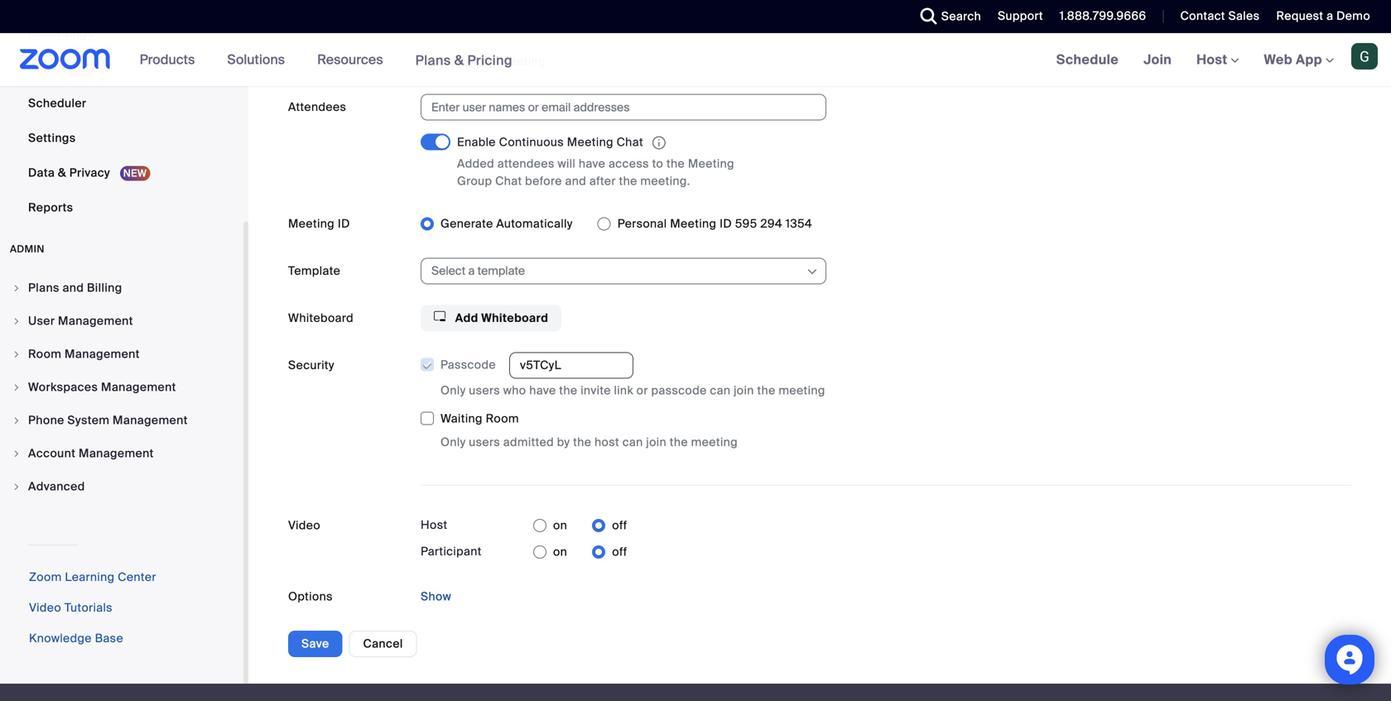 Task type: vqa. For each thing, say whether or not it's contained in the screenshot.
leftmost annually
no



Task type: locate. For each thing, give the bounding box(es) containing it.
whiteboard down template
[[288, 311, 354, 326]]

0 horizontal spatial id
[[338, 216, 350, 231]]

enable continuous meeting chat application
[[457, 134, 772, 152]]

system
[[67, 413, 110, 428]]

meeting inside option group
[[670, 216, 717, 231]]

1 vertical spatial on
[[553, 545, 567, 560]]

and down will
[[565, 173, 586, 189]]

will
[[558, 156, 576, 171]]

management for user management
[[58, 314, 133, 329]]

2 on from the top
[[553, 545, 567, 560]]

only up waiting
[[441, 383, 466, 399]]

only down waiting
[[441, 435, 466, 450]]

advanced
[[28, 479, 85, 495]]

added
[[457, 156, 494, 171]]

1 vertical spatial and
[[63, 280, 84, 296]]

1 vertical spatial off
[[612, 545, 627, 560]]

0 vertical spatial meeting
[[499, 54, 546, 69]]

0 horizontal spatial host
[[421, 518, 448, 533]]

chat inside added attendees will have access to the meeting group chat before and after the meeting.
[[495, 173, 522, 189]]

have right who
[[529, 383, 556, 399]]

1 horizontal spatial id
[[720, 216, 732, 231]]

video
[[288, 518, 321, 534], [29, 601, 61, 616]]

0 vertical spatial can
[[710, 383, 731, 399]]

video up options
[[288, 518, 321, 534]]

1 vertical spatial room
[[486, 411, 519, 427]]

generate automatically
[[441, 216, 573, 231]]

on inside host option group
[[553, 518, 567, 534]]

0 horizontal spatial whiteboard
[[288, 311, 354, 326]]

0 vertical spatial right image
[[12, 350, 22, 360]]

banner
[[0, 33, 1391, 87]]

None text field
[[509, 353, 634, 379]]

have up after
[[579, 156, 606, 171]]

room down the user
[[28, 347, 62, 362]]

right image left the user
[[12, 316, 22, 326]]

personal meeting id 595 294 1354
[[618, 216, 812, 231]]

0 horizontal spatial meeting
[[499, 54, 546, 69]]

join right host
[[646, 435, 667, 450]]

& for plans
[[454, 52, 464, 69]]

can right passcode
[[710, 383, 731, 399]]

0 horizontal spatial room
[[28, 347, 62, 362]]

0 horizontal spatial join
[[646, 435, 667, 450]]

right image
[[12, 283, 22, 293], [12, 316, 22, 326], [12, 416, 22, 426], [12, 482, 22, 492]]

learn more about enable continuous meeting chat image
[[648, 135, 671, 150]]

can right host
[[623, 435, 643, 450]]

on up the participant option group
[[553, 518, 567, 534]]

right image for user
[[12, 316, 22, 326]]

id left 595
[[720, 216, 732, 231]]

0 vertical spatial have
[[579, 156, 606, 171]]

plans left pricing on the top left
[[415, 52, 451, 69]]

phone
[[28, 413, 64, 428]]

2 right image from the top
[[12, 316, 22, 326]]

1 vertical spatial have
[[529, 383, 556, 399]]

sales
[[1229, 8, 1260, 24]]

1 vertical spatial host
[[421, 518, 448, 533]]

and inside added attendees will have access to the meeting group chat before and after the meeting.
[[565, 173, 586, 189]]

video tutorials
[[29, 601, 113, 616]]

management down room management menu item
[[101, 380, 176, 395]]

learning
[[65, 570, 115, 585]]

1 vertical spatial only
[[441, 435, 466, 450]]

2 only from the top
[[441, 435, 466, 450]]

off inside host option group
[[612, 518, 627, 534]]

right image left "workspaces"
[[12, 383, 22, 393]]

1 horizontal spatial join
[[734, 383, 754, 399]]

contact sales link
[[1168, 0, 1264, 33], [1180, 8, 1260, 24]]

privacy
[[69, 165, 110, 181]]

zoom logo image
[[20, 49, 111, 70]]

plans inside menu item
[[28, 280, 59, 296]]

have inside security group
[[529, 383, 556, 399]]

chat down attendees
[[495, 173, 522, 189]]

host
[[1197, 51, 1231, 68], [421, 518, 448, 533]]

user
[[28, 314, 55, 329]]

3 right image from the top
[[12, 449, 22, 459]]

meeting.
[[640, 173, 690, 189]]

1 horizontal spatial room
[[486, 411, 519, 427]]

settings
[[28, 131, 76, 146]]

plans for plans & pricing
[[415, 52, 451, 69]]

0 horizontal spatial can
[[623, 435, 643, 450]]

plans up the user
[[28, 280, 59, 296]]

1 users from the top
[[469, 383, 500, 399]]

plans for plans and billing
[[28, 280, 59, 296]]

recordings link
[[0, 18, 243, 51]]

users for who
[[469, 383, 500, 399]]

4 right image from the top
[[12, 482, 22, 492]]

1 horizontal spatial &
[[454, 52, 464, 69]]

management
[[58, 314, 133, 329], [65, 347, 140, 362], [101, 380, 176, 395], [113, 413, 188, 428], [79, 446, 154, 461]]

1.888.799.9666 button
[[1047, 0, 1151, 33], [1060, 8, 1147, 24]]

2 right image from the top
[[12, 383, 22, 393]]

1 vertical spatial users
[[469, 435, 500, 450]]

save button
[[288, 631, 342, 658]]

1 on from the top
[[553, 518, 567, 534]]

0 vertical spatial off
[[612, 518, 627, 534]]

personal menu menu
[[0, 0, 243, 226]]

right image
[[12, 350, 22, 360], [12, 383, 22, 393], [12, 449, 22, 459]]

web app
[[1264, 51, 1323, 68]]

room inside security group
[[486, 411, 519, 427]]

0 vertical spatial chat
[[617, 134, 643, 150]]

id up template
[[338, 216, 350, 231]]

1 vertical spatial plans
[[28, 280, 59, 296]]

meeting up added attendees will have access to the meeting group chat before and after the meeting.
[[567, 134, 614, 150]]

1 horizontal spatial whiteboard
[[481, 311, 548, 326]]

1 horizontal spatial chat
[[617, 134, 643, 150]]

3 right image from the top
[[12, 416, 22, 426]]

off down host option group
[[612, 545, 627, 560]]

meetings navigation
[[1044, 33, 1391, 87]]

right image inside room management menu item
[[12, 350, 22, 360]]

whiteboard inside button
[[481, 311, 548, 326]]

chat inside "application"
[[617, 134, 643, 150]]

management for room management
[[65, 347, 140, 362]]

right image inside 'phone system management' menu item
[[12, 416, 22, 426]]

off up the participant option group
[[612, 518, 627, 534]]

enable
[[457, 134, 496, 150]]

knowledge base
[[29, 631, 123, 646]]

on down host option group
[[553, 545, 567, 560]]

data
[[28, 165, 55, 181]]

app
[[1296, 51, 1323, 68]]

host down contact sales
[[1197, 51, 1231, 68]]

users down waiting room
[[469, 435, 500, 450]]

resources
[[317, 51, 383, 68]]

1 horizontal spatial and
[[565, 173, 586, 189]]

1 vertical spatial right image
[[12, 383, 22, 393]]

1 off from the top
[[612, 518, 627, 534]]

automatically
[[496, 216, 573, 231]]

2 vertical spatial meeting
[[691, 435, 738, 450]]

the
[[667, 156, 685, 171], [619, 173, 637, 189], [559, 383, 578, 399], [757, 383, 776, 399], [573, 435, 592, 450], [670, 435, 688, 450]]

0 vertical spatial only
[[441, 383, 466, 399]]

2 vertical spatial right image
[[12, 449, 22, 459]]

security group
[[420, 352, 1352, 452]]

recordings
[[28, 26, 93, 42]]

products button
[[140, 33, 202, 86]]

room inside menu item
[[28, 347, 62, 362]]

chat up "access"
[[617, 134, 643, 150]]

support link
[[986, 0, 1047, 33], [998, 8, 1043, 24]]

recurring
[[441, 54, 496, 69]]

meeting down meeting.
[[670, 216, 717, 231]]

0 horizontal spatial &
[[58, 165, 66, 181]]

only for only users admitted by the host can join the meeting
[[441, 435, 466, 450]]

1 vertical spatial video
[[29, 601, 61, 616]]

1 only from the top
[[441, 383, 466, 399]]

right image down admin
[[12, 283, 22, 293]]

solutions button
[[227, 33, 292, 86]]

admin
[[10, 243, 45, 256]]

room management menu item
[[0, 339, 243, 370]]

1 vertical spatial meeting
[[779, 383, 825, 399]]

have inside added attendees will have access to the meeting group chat before and after the meeting.
[[579, 156, 606, 171]]

participant option group
[[533, 539, 627, 566]]

host up participant
[[421, 518, 448, 533]]

reports
[[28, 200, 73, 215]]

1 vertical spatial can
[[623, 435, 643, 450]]

right image inside user management menu item
[[12, 316, 22, 326]]

select meeting template text field
[[431, 259, 805, 284]]

right image left advanced
[[12, 482, 22, 492]]

waiting
[[441, 411, 483, 427]]

0 vertical spatial users
[[469, 383, 500, 399]]

0 vertical spatial host
[[1197, 51, 1231, 68]]

2 whiteboard from the left
[[481, 311, 548, 326]]

& inside "link"
[[58, 165, 66, 181]]

Persistent Chat, enter email address,Enter user names or email addresses text field
[[431, 95, 801, 120]]

right image left phone
[[12, 416, 22, 426]]

right image for plans
[[12, 283, 22, 293]]

& right data
[[58, 165, 66, 181]]

management for workspaces management
[[101, 380, 176, 395]]

generate
[[441, 216, 493, 231]]

video down "zoom"
[[29, 601, 61, 616]]

cancel button
[[349, 631, 417, 658]]

center
[[118, 570, 156, 585]]

workspaces management
[[28, 380, 176, 395]]

0 vertical spatial room
[[28, 347, 62, 362]]

admitted
[[503, 435, 554, 450]]

& left pricing on the top left
[[454, 52, 464, 69]]

have
[[579, 156, 606, 171], [529, 383, 556, 399]]

users up waiting room
[[469, 383, 500, 399]]

2 id from the left
[[720, 216, 732, 231]]

product information navigation
[[127, 33, 525, 87]]

2 off from the top
[[612, 545, 627, 560]]

phone system management menu item
[[0, 405, 243, 437]]

room
[[28, 347, 62, 362], [486, 411, 519, 427]]

management down 'phone system management' menu item
[[79, 446, 154, 461]]

whiteboard
[[288, 311, 354, 326], [481, 311, 548, 326]]

1 horizontal spatial plans
[[415, 52, 451, 69]]

and left billing
[[63, 280, 84, 296]]

right image for room management
[[12, 350, 22, 360]]

whiteboard right add
[[481, 311, 548, 326]]

tutorials
[[64, 601, 113, 616]]

schedule
[[1056, 51, 1119, 68]]

user management menu item
[[0, 306, 243, 337]]

1 vertical spatial chat
[[495, 173, 522, 189]]

none text field inside security group
[[509, 353, 634, 379]]

1 vertical spatial &
[[58, 165, 66, 181]]

support
[[998, 8, 1043, 24]]

join
[[734, 383, 754, 399], [646, 435, 667, 450]]

workspaces management menu item
[[0, 372, 243, 403]]

0 vertical spatial on
[[553, 518, 567, 534]]

0 vertical spatial and
[[565, 173, 586, 189]]

add whiteboard button
[[421, 305, 562, 332]]

0 vertical spatial plans
[[415, 52, 451, 69]]

options
[[288, 589, 333, 605]]

show
[[421, 589, 452, 605]]

room down who
[[486, 411, 519, 427]]

on inside the participant option group
[[553, 545, 567, 560]]

plans inside product information navigation
[[415, 52, 451, 69]]

phone system management
[[28, 413, 188, 428]]

0 horizontal spatial and
[[63, 280, 84, 296]]

template
[[288, 263, 341, 279]]

products
[[140, 51, 195, 68]]

& inside product information navigation
[[454, 52, 464, 69]]

0 horizontal spatial chat
[[495, 173, 522, 189]]

show options image
[[806, 265, 819, 279]]

1 right image from the top
[[12, 283, 22, 293]]

on
[[553, 518, 567, 534], [553, 545, 567, 560]]

users for admitted
[[469, 435, 500, 450]]

0 vertical spatial join
[[734, 383, 754, 399]]

right image inside account management menu item
[[12, 449, 22, 459]]

meeting id
[[288, 216, 350, 231]]

join right passcode
[[734, 383, 754, 399]]

0 vertical spatial video
[[288, 518, 321, 534]]

right image left room management
[[12, 350, 22, 360]]

data & privacy link
[[0, 157, 243, 190]]

management up workspaces management
[[65, 347, 140, 362]]

passcode
[[441, 357, 496, 373]]

only
[[441, 383, 466, 399], [441, 435, 466, 450]]

0 vertical spatial &
[[454, 52, 464, 69]]

1 horizontal spatial have
[[579, 156, 606, 171]]

0 horizontal spatial video
[[29, 601, 61, 616]]

only users admitted by the host can join the meeting
[[441, 435, 738, 450]]

management down billing
[[58, 314, 133, 329]]

1 right image from the top
[[12, 350, 22, 360]]

1 horizontal spatial host
[[1197, 51, 1231, 68]]

save
[[301, 637, 329, 652]]

2 users from the top
[[469, 435, 500, 450]]

off
[[612, 518, 627, 534], [612, 545, 627, 560]]

users
[[469, 383, 500, 399], [469, 435, 500, 450]]

off inside the participant option group
[[612, 545, 627, 560]]

right image left account
[[12, 449, 22, 459]]

0 horizontal spatial plans
[[28, 280, 59, 296]]

1 horizontal spatial video
[[288, 518, 321, 534]]

access
[[609, 156, 649, 171]]

right image inside workspaces management menu item
[[12, 383, 22, 393]]

right image inside plans and billing menu item
[[12, 283, 22, 293]]

host
[[595, 435, 619, 450]]

meeting up meeting.
[[688, 156, 735, 171]]

0 horizontal spatial have
[[529, 383, 556, 399]]



Task type: describe. For each thing, give the bounding box(es) containing it.
admin menu menu
[[0, 273, 243, 504]]

waiting room
[[441, 411, 519, 427]]

advanced menu item
[[0, 471, 243, 503]]

host inside 'meetings' "navigation"
[[1197, 51, 1231, 68]]

meeting inside added attendees will have access to the meeting group chat before and after the meeting.
[[688, 156, 735, 171]]

1354
[[786, 216, 812, 231]]

contact
[[1180, 8, 1225, 24]]

web
[[1264, 51, 1293, 68]]

595
[[735, 216, 757, 231]]

host option group
[[533, 513, 627, 539]]

billing
[[87, 280, 122, 296]]

1 whiteboard from the left
[[288, 311, 354, 326]]

1 id from the left
[[338, 216, 350, 231]]

who
[[503, 383, 526, 399]]

right image for phone
[[12, 416, 22, 426]]

id inside option group
[[720, 216, 732, 231]]

1 horizontal spatial can
[[710, 383, 731, 399]]

only for only users who have the invite link or passcode can join the meeting
[[441, 383, 466, 399]]

participant
[[421, 544, 482, 559]]

base
[[95, 631, 123, 646]]

2 horizontal spatial meeting
[[779, 383, 825, 399]]

on for participant
[[553, 545, 567, 560]]

management for account management
[[79, 446, 154, 461]]

account
[[28, 446, 76, 461]]

management down workspaces management menu item
[[113, 413, 188, 428]]

right image inside advanced menu item
[[12, 482, 22, 492]]

attendees
[[497, 156, 555, 171]]

added attendees will have access to the meeting group chat before and after the meeting.
[[457, 156, 735, 189]]

passcode
[[651, 383, 707, 399]]

account management
[[28, 446, 154, 461]]

link
[[614, 383, 633, 399]]

cancel
[[363, 637, 403, 652]]

scheduler
[[28, 96, 86, 111]]

clips link
[[0, 52, 243, 85]]

clips
[[28, 61, 57, 76]]

add whiteboard
[[452, 311, 548, 326]]

plans and billing menu item
[[0, 273, 243, 304]]

room management
[[28, 347, 140, 362]]

or
[[637, 383, 648, 399]]

banner containing products
[[0, 33, 1391, 87]]

off for host
[[612, 518, 627, 534]]

& for data
[[58, 165, 66, 181]]

right image for workspaces management
[[12, 383, 22, 393]]

web app button
[[1264, 51, 1334, 68]]

knowledge
[[29, 631, 92, 646]]

show button
[[421, 584, 452, 611]]

video tutorials link
[[29, 601, 113, 616]]

after
[[590, 173, 616, 189]]

meeting id option group
[[421, 211, 1352, 237]]

data & privacy
[[28, 165, 113, 181]]

scheduler link
[[0, 87, 243, 120]]

account management menu item
[[0, 438, 243, 470]]

user management
[[28, 314, 133, 329]]

profile picture image
[[1352, 43, 1378, 70]]

knowledge base link
[[29, 631, 123, 646]]

have for access
[[579, 156, 606, 171]]

1.888.799.9666
[[1060, 8, 1147, 24]]

meeting up template
[[288, 216, 335, 231]]

invite
[[581, 383, 611, 399]]

video for video
[[288, 518, 321, 534]]

personal
[[618, 216, 667, 231]]

before
[[525, 173, 562, 189]]

enable continuous meeting chat
[[457, 134, 643, 150]]

recurring meeting
[[441, 54, 546, 69]]

1 vertical spatial join
[[646, 435, 667, 450]]

workspaces
[[28, 380, 98, 395]]

security
[[288, 358, 334, 373]]

request
[[1276, 8, 1324, 24]]

attendees
[[288, 99, 346, 115]]

meeting inside "application"
[[567, 134, 614, 150]]

solutions
[[227, 51, 285, 68]]

reports link
[[0, 191, 243, 225]]

continuous
[[499, 134, 564, 150]]

resources button
[[317, 33, 391, 86]]

plans & pricing
[[415, 52, 513, 69]]

plans and billing
[[28, 280, 122, 296]]

off for participant
[[612, 545, 627, 560]]

zoom learning center link
[[29, 570, 156, 585]]

video for video tutorials
[[29, 601, 61, 616]]

zoom learning center
[[29, 570, 156, 585]]

1 horizontal spatial meeting
[[691, 435, 738, 450]]

and inside menu item
[[63, 280, 84, 296]]

on for host
[[553, 518, 567, 534]]

search button
[[908, 0, 986, 33]]

to
[[652, 156, 664, 171]]

have for the
[[529, 383, 556, 399]]

schedule link
[[1044, 33, 1131, 86]]

a
[[1327, 8, 1334, 24]]

group
[[457, 173, 492, 189]]

add
[[455, 311, 478, 326]]

request a demo
[[1276, 8, 1371, 24]]

by
[[557, 435, 570, 450]]

right image for account management
[[12, 449, 22, 459]]

contact sales
[[1180, 8, 1260, 24]]

settings link
[[0, 122, 243, 155]]

294
[[760, 216, 783, 231]]

zoom
[[29, 570, 62, 585]]

join link
[[1131, 33, 1184, 86]]



